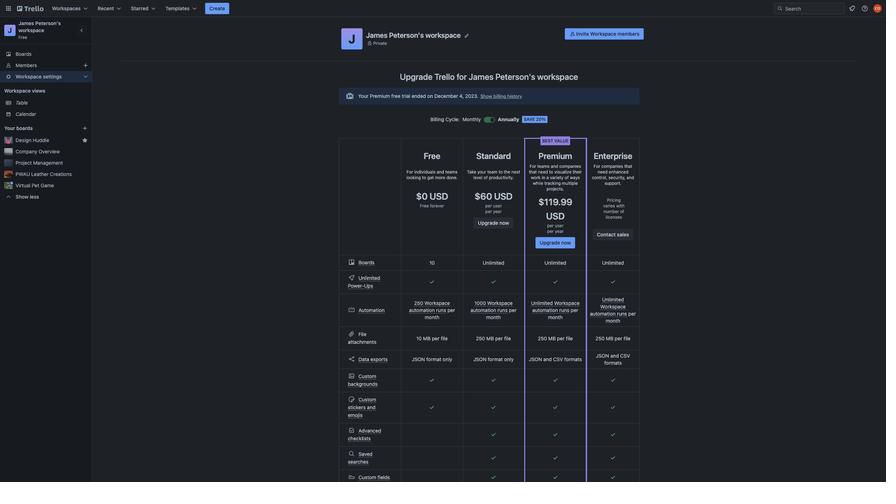 Task type: locate. For each thing, give the bounding box(es) containing it.
that up work
[[529, 170, 537, 175]]

usd inside '$0 usd free forever'
[[430, 191, 449, 202]]

user
[[494, 204, 502, 209], [555, 223, 564, 229]]

monthly
[[463, 116, 481, 122]]

ended
[[412, 93, 426, 99]]

year down productivity. at the right top of the page
[[494, 209, 502, 215]]

show inside button
[[16, 194, 28, 200]]

invite workspace members
[[577, 31, 640, 37]]

james down back to home image
[[18, 20, 34, 26]]

2 horizontal spatial of
[[621, 209, 625, 215]]

1 horizontal spatial show
[[481, 93, 493, 99]]

0 horizontal spatial workspace
[[18, 27, 44, 33]]

year down $119.99
[[555, 229, 564, 234]]

0 horizontal spatial upgrade now button
[[474, 218, 514, 229]]

0 vertical spatial custom
[[359, 374, 377, 380]]

boards
[[16, 51, 32, 57], [359, 260, 375, 266]]

private
[[374, 41, 387, 46]]

2 horizontal spatial to
[[550, 170, 554, 175]]

per month for unlimited workspace automation runs
[[549, 308, 579, 321]]

usd down productivity. at the right top of the page
[[494, 191, 513, 202]]

sales
[[617, 232, 630, 238]]

james inside james peterson's workspace free
[[18, 20, 34, 26]]

upgrade now button down $60 usd per user per year
[[474, 218, 514, 229]]

1 horizontal spatial now
[[562, 240, 571, 246]]

free inside james peterson's workspace free
[[18, 35, 27, 40]]

your left free
[[358, 93, 369, 99]]

show left billing on the right top
[[481, 93, 493, 99]]

2 vertical spatial free
[[420, 204, 429, 209]]

1 vertical spatial 10
[[417, 336, 422, 342]]

1 horizontal spatial only
[[505, 357, 514, 363]]

2 custom from the top
[[359, 397, 377, 403]]

free right j link
[[18, 35, 27, 40]]

0 horizontal spatial only
[[443, 357, 453, 363]]

0 horizontal spatial j
[[8, 26, 12, 34]]

in
[[542, 175, 546, 181]]

0 horizontal spatial month
[[425, 315, 440, 321]]

james for james peterson's workspace
[[366, 31, 388, 39]]

2 vertical spatial custom
[[359, 475, 377, 481]]

custom fields
[[359, 475, 390, 481]]

emojis
[[348, 413, 363, 419]]

2 horizontal spatial james
[[469, 72, 494, 82]]

teams up done.
[[446, 170, 458, 175]]

projects.
[[547, 187, 565, 192]]

1 horizontal spatial teams
[[538, 164, 550, 169]]

advanced
[[359, 428, 381, 434]]

1 horizontal spatial upgrade now
[[540, 240, 571, 246]]

2 horizontal spatial per month
[[549, 308, 579, 321]]

upgrade now
[[478, 220, 510, 226], [540, 240, 571, 246]]

1 horizontal spatial need
[[598, 170, 608, 175]]

work
[[531, 175, 541, 181]]

christina overa (christinaovera) image
[[874, 4, 883, 13]]

:
[[459, 116, 460, 122]]

to
[[499, 170, 503, 175], [550, 170, 554, 175], [422, 175, 427, 181]]

of inside premium for teams and companies that need to visualize their work in a variety of ways while tracking multiple projects.
[[565, 175, 569, 181]]

0 vertical spatial year
[[494, 209, 502, 215]]

forever
[[430, 204, 445, 209]]

1 vertical spatial user
[[555, 223, 564, 229]]

$119.99
[[539, 197, 573, 207]]

0 horizontal spatial need
[[538, 170, 548, 175]]

2 per month from the left
[[487, 308, 517, 321]]

checklists
[[348, 436, 371, 442]]

for up work
[[530, 164, 537, 169]]

year for $60
[[494, 209, 502, 215]]

show less button
[[0, 192, 92, 203]]

0 horizontal spatial to
[[422, 175, 427, 181]]

upgrade now down $60 usd per user per year
[[478, 220, 510, 226]]

upgrade now down '$119.99 usd per user per year'
[[540, 240, 571, 246]]

1 month from the left
[[425, 315, 440, 321]]

0 horizontal spatial per month
[[425, 308, 455, 321]]

for for enterprise
[[594, 164, 601, 169]]

0 vertical spatial free
[[18, 35, 27, 40]]

upgrade now button for $119.99 usd
[[536, 238, 576, 249]]

1 horizontal spatial for
[[530, 164, 537, 169]]

annually
[[498, 116, 520, 122]]

visualize
[[555, 170, 572, 175]]

usd up forever
[[430, 191, 449, 202]]

2 horizontal spatial upgrade
[[540, 240, 561, 246]]

3 custom from the top
[[359, 475, 377, 481]]

virtual pet game link
[[16, 182, 88, 189]]

peterson's for james peterson's workspace free
[[35, 20, 61, 26]]

now down '$119.99 usd per user per year'
[[562, 240, 571, 246]]

to down 'individuals'
[[422, 175, 427, 181]]

0 vertical spatial james
[[18, 20, 34, 26]]

only
[[443, 357, 453, 363], [505, 357, 514, 363]]

1 file from the left
[[441, 336, 448, 342]]

0 horizontal spatial for
[[407, 170, 413, 175]]

0 notifications image
[[849, 4, 857, 13]]

1 horizontal spatial unlimited workspace automation runs
[[591, 297, 628, 317]]

1 companies from the left
[[560, 164, 582, 169]]

upgrade
[[400, 72, 433, 82], [478, 220, 499, 226], [540, 240, 561, 246]]

j left james peterson's workspace free
[[8, 26, 12, 34]]

attachments
[[348, 340, 377, 346]]

teams inside premium for teams and companies that need to visualize their work in a variety of ways while tracking multiple projects.
[[538, 164, 550, 169]]

year inside $60 usd per user per year
[[494, 209, 502, 215]]

0 horizontal spatial year
[[494, 209, 502, 215]]

0 horizontal spatial show
[[16, 194, 28, 200]]

1 vertical spatial upgrade now button
[[536, 238, 576, 249]]

free
[[18, 35, 27, 40], [424, 151, 441, 161], [420, 204, 429, 209]]

workspace
[[18, 27, 44, 33], [426, 31, 461, 39], [538, 72, 579, 82]]

billing
[[431, 116, 445, 122]]

1 horizontal spatial usd
[[494, 191, 513, 202]]

1 horizontal spatial j
[[349, 32, 356, 46]]

and
[[551, 164, 559, 169], [437, 170, 445, 175], [627, 175, 635, 181], [611, 353, 619, 359], [544, 357, 552, 363], [367, 405, 376, 411]]

0 vertical spatial boards
[[16, 51, 32, 57]]

1 vertical spatial free
[[424, 151, 441, 161]]

usd down $119.99
[[547, 211, 565, 222]]

0 vertical spatial upgrade now button
[[474, 218, 514, 229]]

automation inside 1000 workspace automation runs
[[471, 308, 497, 314]]

1 vertical spatial your
[[4, 125, 15, 131]]

1 vertical spatial teams
[[446, 170, 458, 175]]

unlimited
[[483, 260, 505, 266], [545, 260, 567, 266], [603, 260, 624, 266], [359, 275, 381, 281], [603, 297, 624, 303], [532, 301, 553, 307]]

custom inside custom stickers and emojis
[[359, 397, 377, 403]]

0 vertical spatial peterson's
[[35, 20, 61, 26]]

1 horizontal spatial workspace
[[426, 31, 461, 39]]

2 need from the left
[[598, 170, 608, 175]]

1 vertical spatial premium
[[539, 151, 573, 161]]

0 horizontal spatial that
[[529, 170, 537, 175]]

peterson's inside james peterson's workspace free
[[35, 20, 61, 26]]

to up variety
[[550, 170, 554, 175]]

james right the for at the right of page
[[469, 72, 494, 82]]

number
[[604, 209, 619, 215]]

upgrade down '$119.99 usd per user per year'
[[540, 240, 561, 246]]

usd inside '$119.99 usd per user per year'
[[547, 211, 565, 222]]

for individuals and teams looking to get more done.
[[407, 170, 458, 181]]

0 horizontal spatial 10
[[417, 336, 422, 342]]

for
[[530, 164, 537, 169], [594, 164, 601, 169], [407, 170, 413, 175]]

for inside enterprise for companies that need enhanced control, security, and support.
[[594, 164, 601, 169]]

custom up stickers
[[359, 397, 377, 403]]

1 horizontal spatial user
[[555, 223, 564, 229]]

per
[[486, 204, 492, 209], [486, 209, 492, 215], [548, 223, 554, 229], [548, 229, 554, 234], [448, 308, 455, 314], [509, 308, 517, 314], [571, 308, 579, 314], [432, 336, 440, 342], [496, 336, 503, 342], [558, 336, 565, 342], [615, 336, 623, 342]]

file attachments
[[348, 332, 377, 346]]

need up control,
[[598, 170, 608, 175]]

0 vertical spatial that
[[625, 164, 633, 169]]

your for your premium free trial ended on december 4, 2023. show billing history
[[358, 93, 369, 99]]

companies
[[560, 164, 582, 169], [602, 164, 624, 169]]

1 vertical spatial year
[[555, 229, 564, 234]]

1 horizontal spatial formats
[[605, 360, 622, 366]]

that up enhanced
[[625, 164, 633, 169]]

custom for stickers
[[359, 397, 377, 403]]

boards link
[[0, 49, 92, 60]]

user inside '$119.99 usd per user per year'
[[555, 223, 564, 229]]

0 vertical spatial show
[[481, 93, 493, 99]]

user inside $60 usd per user per year
[[494, 204, 502, 209]]

workspace navigation collapse icon image
[[77, 25, 87, 35]]

0 vertical spatial your
[[358, 93, 369, 99]]

1 horizontal spatial month
[[487, 315, 501, 321]]

0 horizontal spatial unlimited workspace automation runs
[[532, 301, 580, 314]]

team
[[488, 170, 498, 175]]

1 need from the left
[[538, 170, 548, 175]]

company overview
[[16, 149, 60, 155]]

exports
[[371, 357, 388, 363]]

add board image
[[82, 126, 88, 131]]

j button
[[342, 28, 363, 50]]

1 vertical spatial peterson's
[[389, 31, 424, 39]]

your
[[358, 93, 369, 99], [4, 125, 15, 131]]

1 horizontal spatial of
[[565, 175, 569, 181]]

year for $119.99
[[555, 229, 564, 234]]

workspace inside dropdown button
[[16, 74, 42, 80]]

while
[[533, 181, 544, 186]]

0 vertical spatial teams
[[538, 164, 550, 169]]

0 horizontal spatial now
[[500, 220, 510, 226]]

custom inside custom backgrounds
[[359, 374, 377, 380]]

1 horizontal spatial per month
[[487, 308, 517, 321]]

premium inside premium for teams and companies that need to visualize their work in a variety of ways while tracking multiple projects.
[[539, 151, 573, 161]]

20%
[[537, 117, 546, 122]]

2 horizontal spatial usd
[[547, 211, 565, 222]]

licenses
[[606, 215, 623, 220]]

250 mb per file
[[476, 336, 511, 342], [538, 336, 573, 342], [596, 336, 631, 342]]

2 format from the left
[[488, 357, 503, 363]]

user down $119.99
[[555, 223, 564, 229]]

1 horizontal spatial that
[[625, 164, 633, 169]]

usd for $119.99
[[547, 211, 565, 222]]

$60 usd per user per year
[[475, 191, 513, 215]]

save
[[524, 117, 535, 122]]

premium left free
[[370, 93, 390, 99]]

need inside premium for teams and companies that need to visualize their work in a variety of ways while tracking multiple projects.
[[538, 170, 548, 175]]

for up control,
[[594, 164, 601, 169]]

upgrade now button down '$119.99 usd per user per year'
[[536, 238, 576, 249]]

0 horizontal spatial of
[[484, 175, 488, 181]]

2 vertical spatial upgrade
[[540, 240, 561, 246]]

2 companies from the left
[[602, 164, 624, 169]]

0 horizontal spatial teams
[[446, 170, 458, 175]]

create button
[[205, 3, 229, 14]]

user down productivity. at the right top of the page
[[494, 204, 502, 209]]

starred icon image
[[82, 138, 88, 143]]

premium up "visualize"
[[539, 151, 573, 161]]

usd inside $60 usd per user per year
[[494, 191, 513, 202]]

upgrade now button
[[474, 218, 514, 229], [536, 238, 576, 249]]

2 horizontal spatial peterson's
[[496, 72, 536, 82]]

your left the boards
[[4, 125, 15, 131]]

1 horizontal spatial to
[[499, 170, 503, 175]]

sm image
[[570, 30, 577, 38]]

1 horizontal spatial csv
[[621, 353, 631, 359]]

of down with
[[621, 209, 625, 215]]

1 horizontal spatial upgrade now button
[[536, 238, 576, 249]]

upgrade for $119.99 usd
[[540, 240, 561, 246]]

workspace
[[591, 31, 617, 37], [16, 74, 42, 80], [4, 88, 31, 94], [425, 301, 450, 307], [488, 301, 513, 307], [555, 301, 580, 307], [601, 304, 626, 310]]

month for 250
[[425, 315, 440, 321]]

members
[[618, 31, 640, 37]]

per month for 250 workspace automation runs
[[425, 308, 455, 321]]

j left private
[[349, 32, 356, 46]]

0 vertical spatial user
[[494, 204, 502, 209]]

to up productivity. at the right top of the page
[[499, 170, 503, 175]]

now down $60 usd per user per year
[[500, 220, 510, 226]]

james up private
[[366, 31, 388, 39]]

1 horizontal spatial format
[[488, 357, 503, 363]]

year inside '$119.99 usd per user per year'
[[555, 229, 564, 234]]

1 horizontal spatial json format only
[[474, 357, 514, 363]]

1 horizontal spatial companies
[[602, 164, 624, 169]]

2 month from the left
[[487, 315, 501, 321]]

0 horizontal spatial your
[[4, 125, 15, 131]]

teams up in
[[538, 164, 550, 169]]

for inside premium for teams and companies that need to visualize their work in a variety of ways while tracking multiple projects.
[[530, 164, 537, 169]]

3 per month from the left
[[549, 308, 579, 321]]

10 for 10 mb per file
[[417, 336, 422, 342]]

custom left fields
[[359, 475, 377, 481]]

1 vertical spatial that
[[529, 170, 537, 175]]

0 horizontal spatial upgrade now
[[478, 220, 510, 226]]

companies inside premium for teams and companies that need to visualize their work in a variety of ways while tracking multiple projects.
[[560, 164, 582, 169]]

0 horizontal spatial premium
[[370, 93, 390, 99]]

1 horizontal spatial your
[[358, 93, 369, 99]]

of down your
[[484, 175, 488, 181]]

of up multiple
[[565, 175, 569, 181]]

usd
[[430, 191, 449, 202], [494, 191, 513, 202], [547, 211, 565, 222]]

0 horizontal spatial format
[[427, 357, 442, 363]]

2 horizontal spatial for
[[594, 164, 601, 169]]

1 only from the left
[[443, 357, 453, 363]]

3 month from the left
[[549, 315, 563, 321]]

1 horizontal spatial year
[[555, 229, 564, 234]]

huddle
[[33, 137, 49, 143]]

runs
[[436, 308, 447, 314], [498, 308, 508, 314], [560, 308, 570, 314], [618, 311, 628, 317]]

open information menu image
[[862, 5, 869, 12]]

now
[[500, 220, 510, 226], [562, 240, 571, 246]]

your boards with 5 items element
[[4, 124, 72, 133]]

j inside button
[[349, 32, 356, 46]]

1 vertical spatial boards
[[359, 260, 375, 266]]

for
[[457, 72, 467, 82]]

month
[[425, 315, 440, 321], [487, 315, 501, 321], [549, 315, 563, 321]]

companies up their at the top right of the page
[[560, 164, 582, 169]]

per month for 1000 workspace automation runs
[[487, 308, 517, 321]]

enterprise for companies that need enhanced control, security, and support.
[[593, 151, 635, 186]]

premium
[[370, 93, 390, 99], [539, 151, 573, 161]]

0 vertical spatial 10
[[430, 260, 435, 266]]

boards up "unlimited power-ups"
[[359, 260, 375, 266]]

upgrade up the ended
[[400, 72, 433, 82]]

history
[[508, 93, 523, 99]]

1 horizontal spatial premium
[[539, 151, 573, 161]]

4 mb from the left
[[606, 336, 614, 342]]

1 custom from the top
[[359, 374, 377, 380]]

format
[[427, 357, 442, 363], [488, 357, 503, 363]]

show down virtual
[[16, 194, 28, 200]]

1 vertical spatial now
[[562, 240, 571, 246]]

take your team to the next level of productivity.
[[467, 170, 521, 181]]

0 vertical spatial now
[[500, 220, 510, 226]]

user for $119.99
[[555, 223, 564, 229]]

json inside json and csv formats
[[597, 353, 610, 359]]

workspace for james peterson's workspace
[[426, 31, 461, 39]]

month for unlimited
[[549, 315, 563, 321]]

1 vertical spatial show
[[16, 194, 28, 200]]

upgrade down $60 usd per user per year
[[478, 220, 499, 226]]

1 vertical spatial upgrade now
[[540, 240, 571, 246]]

for up looking
[[407, 170, 413, 175]]

1 vertical spatial upgrade
[[478, 220, 499, 226]]

boards up members
[[16, 51, 32, 57]]

1 horizontal spatial json and csv formats
[[597, 353, 631, 366]]

0 vertical spatial premium
[[370, 93, 390, 99]]

0 horizontal spatial usd
[[430, 191, 449, 202]]

1 horizontal spatial 10
[[430, 260, 435, 266]]

2 only from the left
[[505, 357, 514, 363]]

0 horizontal spatial user
[[494, 204, 502, 209]]

free up 'individuals'
[[424, 151, 441, 161]]

and inside enterprise for companies that need enhanced control, security, and support.
[[627, 175, 635, 181]]

pricing varies with number of licenses
[[604, 198, 625, 220]]

need up in
[[538, 170, 548, 175]]

for for premium
[[530, 164, 537, 169]]

1 vertical spatial custom
[[359, 397, 377, 403]]

month for 1000
[[487, 315, 501, 321]]

free down $0
[[420, 204, 429, 209]]

billing cycle : monthly
[[431, 116, 481, 122]]

1 per month from the left
[[425, 308, 455, 321]]

need
[[538, 170, 548, 175], [598, 170, 608, 175]]

james peterson's workspace free
[[18, 20, 62, 40]]

runs inside 1000 workspace automation runs
[[498, 308, 508, 314]]

unlimited inside "unlimited power-ups"
[[359, 275, 381, 281]]

workspace inside james peterson's workspace free
[[18, 27, 44, 33]]

custom up 'backgrounds' at the left bottom of the page
[[359, 374, 377, 380]]

1 horizontal spatial 250 mb per file
[[538, 336, 573, 342]]

1 horizontal spatial james
[[366, 31, 388, 39]]

templates button
[[161, 3, 201, 14]]

settings
[[43, 74, 62, 80]]

companies up enhanced
[[602, 164, 624, 169]]



Task type: describe. For each thing, give the bounding box(es) containing it.
2 horizontal spatial workspace
[[538, 72, 579, 82]]

members
[[16, 62, 37, 68]]

ups
[[364, 283, 374, 289]]

need inside enterprise for companies that need enhanced control, security, and support.
[[598, 170, 608, 175]]

save 20%
[[524, 117, 546, 122]]

csv inside json and csv formats
[[621, 353, 631, 359]]

pwau
[[16, 171, 30, 177]]

premium for teams and companies that need to visualize their work in a variety of ways while tracking multiple projects.
[[529, 151, 582, 192]]

primary element
[[0, 0, 887, 17]]

peterson's for james peterson's workspace
[[389, 31, 424, 39]]

3 250 mb per file from the left
[[596, 336, 631, 342]]

your boards
[[4, 125, 33, 131]]

2 vertical spatial peterson's
[[496, 72, 536, 82]]

companies inside enterprise for companies that need enhanced control, security, and support.
[[602, 164, 624, 169]]

user for $60
[[494, 204, 502, 209]]

control,
[[593, 175, 608, 181]]

0 horizontal spatial upgrade
[[400, 72, 433, 82]]

virtual
[[16, 183, 30, 189]]

your premium free trial ended on december 4, 2023. show billing history
[[358, 93, 523, 99]]

file
[[359, 332, 367, 338]]

design huddle
[[16, 137, 49, 143]]

$0
[[416, 191, 428, 202]]

invite workspace members button
[[565, 28, 644, 40]]

1000 workspace automation runs
[[471, 301, 513, 314]]

1 horizontal spatial boards
[[359, 260, 375, 266]]

table link
[[16, 99, 88, 107]]

december
[[435, 93, 458, 99]]

0 horizontal spatial csv
[[554, 357, 563, 363]]

support.
[[605, 181, 622, 186]]

1 format from the left
[[427, 357, 442, 363]]

2023.
[[466, 93, 479, 99]]

unlimited power-ups
[[348, 275, 381, 289]]

1 mb from the left
[[423, 336, 431, 342]]

company
[[16, 149, 37, 155]]

searches
[[348, 460, 369, 466]]

upgrade now for $119.99 usd
[[540, 240, 571, 246]]

james for james peterson's workspace free
[[18, 20, 34, 26]]

back to home image
[[17, 3, 44, 14]]

custom for backgrounds
[[359, 374, 377, 380]]

0 horizontal spatial json and csv formats
[[529, 357, 582, 363]]

2 file from the left
[[505, 336, 511, 342]]

2 vertical spatial james
[[469, 72, 494, 82]]

contact sales link
[[593, 229, 634, 241]]

workspace inside '250 workspace automation runs'
[[425, 301, 450, 307]]

cycle
[[446, 116, 459, 122]]

the
[[504, 170, 511, 175]]

upgrade trello for james peterson's workspace
[[400, 72, 579, 82]]

varies
[[604, 204, 616, 209]]

leather
[[31, 171, 49, 177]]

4 file from the left
[[624, 336, 631, 342]]

trello
[[435, 72, 455, 82]]

usd for $0
[[430, 191, 449, 202]]

starred button
[[127, 3, 160, 14]]

$119.99 usd per user per year
[[539, 197, 573, 234]]

show billing history button
[[481, 93, 523, 100]]

to inside for individuals and teams looking to get more done.
[[422, 175, 427, 181]]

billing
[[494, 93, 507, 99]]

$60
[[475, 191, 493, 202]]

pricing
[[608, 198, 621, 203]]

recent
[[98, 5, 114, 11]]

advanced checklists
[[348, 428, 381, 442]]

and inside json and csv formats
[[611, 353, 619, 359]]

standard
[[477, 151, 511, 161]]

backgrounds
[[348, 382, 378, 388]]

upgrade for $60 usd
[[478, 220, 499, 226]]

to inside premium for teams and companies that need to visualize their work in a variety of ways while tracking multiple projects.
[[550, 170, 554, 175]]

show inside your premium free trial ended on december 4, 2023. show billing history
[[481, 93, 493, 99]]

1 json format only from the left
[[412, 357, 453, 363]]

to inside take your team to the next level of productivity.
[[499, 170, 503, 175]]

calendar link
[[16, 111, 88, 118]]

10 for 10
[[430, 260, 435, 266]]

teams inside for individuals and teams looking to get more done.
[[446, 170, 458, 175]]

on
[[428, 93, 433, 99]]

saved searches
[[348, 452, 373, 466]]

of inside the 'pricing varies with number of licenses'
[[621, 209, 625, 215]]

saved
[[359, 452, 373, 458]]

and inside for individuals and teams looking to get more done.
[[437, 170, 445, 175]]

10 mb per file
[[417, 336, 448, 342]]

2 mb from the left
[[487, 336, 494, 342]]

and inside custom stickers and emojis
[[367, 405, 376, 411]]

less
[[30, 194, 39, 200]]

that inside premium for teams and companies that need to visualize their work in a variety of ways while tracking multiple projects.
[[529, 170, 537, 175]]

design huddle link
[[16, 137, 79, 144]]

1 250 mb per file from the left
[[476, 336, 511, 342]]

ways
[[570, 175, 580, 181]]

0 horizontal spatial formats
[[565, 357, 582, 363]]

free inside '$0 usd free forever'
[[420, 204, 429, 209]]

3 mb from the left
[[549, 336, 556, 342]]

management
[[33, 160, 63, 166]]

search image
[[778, 6, 783, 11]]

project management
[[16, 160, 63, 166]]

pwau leather creations
[[16, 171, 72, 177]]

workspace for james peterson's workspace free
[[18, 27, 44, 33]]

workspace inside button
[[591, 31, 617, 37]]

custom stickers and emojis
[[348, 397, 377, 419]]

data exports
[[359, 357, 388, 363]]

custom for fields
[[359, 475, 377, 481]]

3 file from the left
[[566, 336, 573, 342]]

get
[[428, 175, 434, 181]]

productivity.
[[489, 175, 514, 181]]

your for your boards
[[4, 125, 15, 131]]

upgrade now button for $60 usd
[[474, 218, 514, 229]]

j for j link
[[8, 26, 12, 34]]

runs inside '250 workspace automation runs'
[[436, 308, 447, 314]]

contact sales
[[598, 232, 630, 238]]

boards
[[16, 125, 33, 131]]

power-
[[348, 283, 364, 289]]

starred
[[131, 5, 149, 11]]

data
[[359, 357, 369, 363]]

and inside premium for teams and companies that need to visualize their work in a variety of ways while tracking multiple projects.
[[551, 164, 559, 169]]

show less
[[16, 194, 39, 200]]

250 inside '250 workspace automation runs'
[[415, 301, 424, 307]]

for inside for individuals and teams looking to get more done.
[[407, 170, 413, 175]]

their
[[573, 170, 582, 175]]

game
[[41, 183, 54, 189]]

2 json format only from the left
[[474, 357, 514, 363]]

tracking
[[545, 181, 561, 186]]

variety
[[550, 175, 564, 181]]

company overview link
[[16, 148, 88, 155]]

members link
[[0, 60, 92, 71]]

of inside take your team to the next level of productivity.
[[484, 175, 488, 181]]

formats inside json and csv formats
[[605, 360, 622, 366]]

now for $119.99 usd
[[562, 240, 571, 246]]

enterprise
[[594, 151, 633, 161]]

0 horizontal spatial boards
[[16, 51, 32, 57]]

multiple
[[562, 181, 578, 186]]

security,
[[609, 175, 626, 181]]

Search field
[[775, 3, 846, 14]]

upgrade now for $60 usd
[[478, 220, 510, 226]]

usd for $60
[[494, 191, 513, 202]]

templates
[[166, 5, 190, 11]]

j link
[[4, 25, 16, 36]]

virtual pet game
[[16, 183, 54, 189]]

automation inside '250 workspace automation runs'
[[409, 308, 435, 314]]

2 250 mb per file from the left
[[538, 336, 573, 342]]

workspace settings button
[[0, 71, 92, 82]]

level
[[474, 175, 483, 181]]

workspace inside 1000 workspace automation runs
[[488, 301, 513, 307]]

that inside enterprise for companies that need enhanced control, security, and support.
[[625, 164, 633, 169]]

views
[[32, 88, 45, 94]]

now for $60 usd
[[500, 220, 510, 226]]

a
[[547, 175, 549, 181]]

next
[[512, 170, 521, 175]]

with
[[617, 204, 625, 209]]

j for j button
[[349, 32, 356, 46]]

james peterson's workspace link
[[18, 20, 62, 33]]

creations
[[50, 171, 72, 177]]

james peterson's workspace
[[366, 31, 461, 39]]

trial
[[402, 93, 411, 99]]



Task type: vqa. For each thing, say whether or not it's contained in the screenshot.


